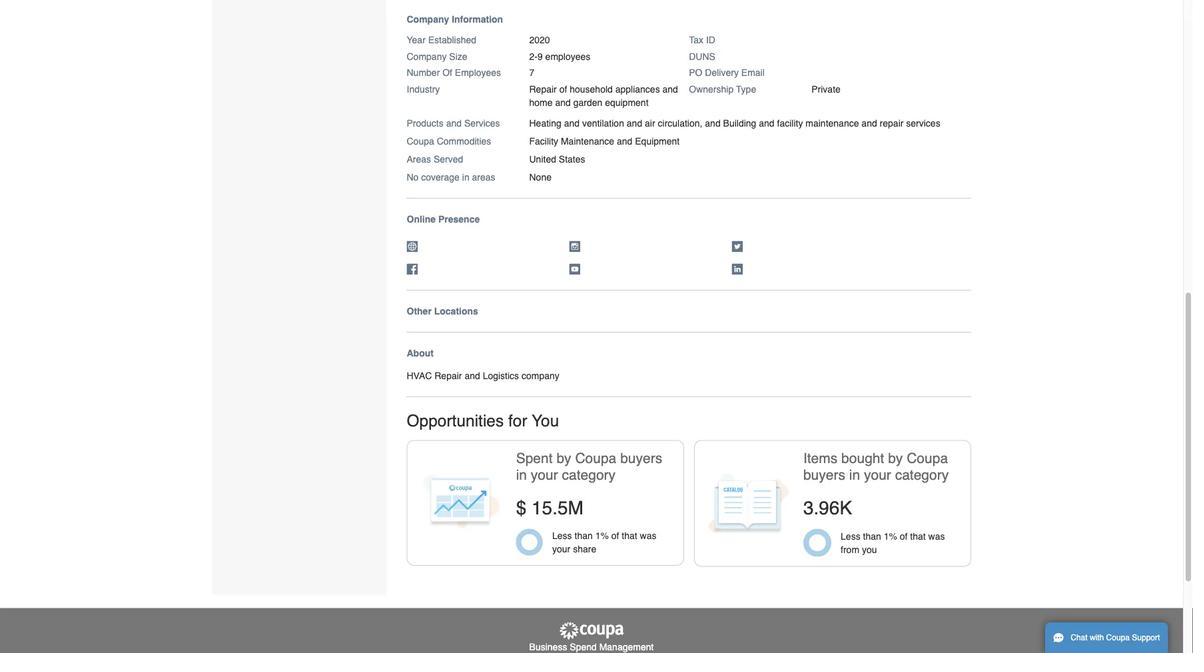 Task type: locate. For each thing, give the bounding box(es) containing it.
less than 1% up share
[[553, 531, 609, 541]]

0 horizontal spatial by
[[557, 451, 572, 467]]

by inside spent by coupa buyers in your category
[[557, 451, 572, 467]]

building
[[724, 118, 757, 129]]

ventilation
[[583, 118, 625, 129]]

states
[[559, 154, 586, 165]]

less than 1% for 3.96k
[[841, 531, 898, 542]]

products and services
[[407, 118, 500, 129]]

your inside spent by coupa buyers in your category
[[531, 468, 558, 484]]

0 horizontal spatial than
[[575, 531, 593, 541]]

by right spent
[[557, 451, 572, 467]]

2020
[[530, 35, 550, 46]]

coupa up "areas"
[[407, 136, 434, 147]]

coupa right bought in the bottom right of the page
[[907, 451, 949, 467]]

household
[[570, 84, 613, 95]]

1 horizontal spatial than
[[864, 531, 882, 542]]

0 horizontal spatial buyers
[[621, 451, 663, 467]]

equipment
[[605, 97, 649, 108]]

company size
[[407, 51, 468, 62]]

tax
[[689, 35, 704, 46]]

coupa right spent
[[576, 451, 617, 467]]

that for 3.96k
[[911, 531, 926, 542]]

0 horizontal spatial of
[[560, 84, 567, 95]]

1 horizontal spatial less
[[841, 531, 861, 542]]

of inside of that was from you
[[900, 531, 908, 542]]

and left 'logistics'
[[465, 371, 480, 382]]

coupa right with
[[1107, 633, 1130, 643]]

duns
[[689, 51, 716, 62]]

less down 15.5m
[[553, 531, 572, 541]]

repair right the hvac
[[435, 371, 462, 382]]

you
[[863, 545, 878, 555]]

was inside of that was your share
[[640, 531, 657, 541]]

for
[[509, 412, 528, 431]]

1 horizontal spatial that
[[911, 531, 926, 542]]

of inside of that was your share
[[612, 531, 620, 541]]

products
[[407, 118, 444, 129]]

appliances
[[616, 84, 660, 95]]

and down ventilation
[[617, 136, 633, 147]]

1 horizontal spatial by
[[889, 451, 903, 467]]

buyers inside spent by coupa buyers in your category
[[621, 451, 663, 467]]

7
[[530, 68, 535, 78]]

spend
[[570, 642, 597, 653]]

1 horizontal spatial buyers
[[804, 468, 846, 484]]

repair up the home
[[530, 84, 557, 95]]

that inside of that was your share
[[622, 531, 638, 541]]

in left areas
[[462, 172, 470, 183]]

equipment
[[635, 136, 680, 147]]

0 horizontal spatial that
[[622, 531, 638, 541]]

of
[[560, 84, 567, 95], [612, 531, 620, 541], [900, 531, 908, 542]]

no coverage in areas
[[407, 172, 496, 183]]

less than 1% up you
[[841, 531, 898, 542]]

1 vertical spatial buyers
[[804, 468, 846, 484]]

was
[[640, 531, 657, 541], [929, 531, 946, 542]]

and left building
[[705, 118, 721, 129]]

your inside of that was your share
[[553, 544, 571, 555]]

was inside of that was from you
[[929, 531, 946, 542]]

chat with coupa support
[[1071, 633, 1161, 643]]

0 horizontal spatial less than 1%
[[553, 531, 609, 541]]

1 horizontal spatial was
[[929, 531, 946, 542]]

coupa
[[407, 136, 434, 147], [576, 451, 617, 467], [907, 451, 949, 467], [1107, 633, 1130, 643]]

and left air
[[627, 118, 643, 129]]

1 category from the left
[[562, 468, 616, 484]]

company
[[522, 371, 560, 382]]

and left facility
[[759, 118, 775, 129]]

company up year
[[407, 14, 449, 25]]

0 horizontal spatial in
[[462, 172, 470, 183]]

1 horizontal spatial less than 1%
[[841, 531, 898, 542]]

home
[[530, 97, 553, 108]]

online
[[407, 214, 436, 225]]

established
[[428, 35, 477, 46]]

2-
[[530, 51, 538, 62]]

less up from
[[841, 531, 861, 542]]

garden
[[574, 97, 603, 108]]

2 by from the left
[[889, 451, 903, 467]]

with
[[1090, 633, 1105, 643]]

1 horizontal spatial 1%
[[884, 531, 898, 542]]

facility maintenance and equipment
[[530, 136, 680, 147]]

company up number
[[407, 51, 447, 62]]

and left repair
[[862, 118, 878, 129]]

1 by from the left
[[557, 451, 572, 467]]

tax id duns po delivery email
[[689, 35, 765, 78]]

1% for $ 15.5m
[[596, 531, 609, 541]]

and
[[663, 84, 678, 95], [556, 97, 571, 108], [446, 118, 462, 129], [564, 118, 580, 129], [627, 118, 643, 129], [705, 118, 721, 129], [759, 118, 775, 129], [862, 118, 878, 129], [617, 136, 633, 147], [465, 371, 480, 382]]

1 horizontal spatial repair
[[530, 84, 557, 95]]

items
[[804, 451, 838, 467]]

0 vertical spatial buyers
[[621, 451, 663, 467]]

your down spent
[[531, 468, 558, 484]]

coupa inside button
[[1107, 633, 1130, 643]]

information
[[452, 14, 503, 25]]

0 horizontal spatial 1%
[[596, 531, 609, 541]]

than
[[575, 531, 593, 541], [864, 531, 882, 542]]

0 horizontal spatial was
[[640, 531, 657, 541]]

spent
[[516, 451, 553, 467]]

your down bought in the bottom right of the page
[[865, 468, 892, 484]]

2 category from the left
[[896, 468, 949, 484]]

0 vertical spatial company
[[407, 14, 449, 25]]

0 horizontal spatial less
[[553, 531, 572, 541]]

than up you
[[864, 531, 882, 542]]

2 company from the top
[[407, 51, 447, 62]]

employees
[[546, 51, 591, 62]]

your left share
[[553, 544, 571, 555]]

that for $ 15.5m
[[622, 531, 638, 541]]

areas
[[472, 172, 496, 183]]

your
[[531, 468, 558, 484], [865, 468, 892, 484], [553, 544, 571, 555]]

2 horizontal spatial in
[[850, 468, 861, 484]]

0 horizontal spatial category
[[562, 468, 616, 484]]

that inside of that was from you
[[911, 531, 926, 542]]

0 vertical spatial repair
[[530, 84, 557, 95]]

hvac repair and logistics company
[[407, 371, 560, 382]]

and up maintenance
[[564, 118, 580, 129]]

other
[[407, 306, 432, 317]]

hvac
[[407, 371, 432, 382]]

coupa inside spent by coupa buyers in your category
[[576, 451, 617, 467]]

2 horizontal spatial of
[[900, 531, 908, 542]]

by
[[557, 451, 572, 467], [889, 451, 903, 467]]

coverage
[[421, 172, 460, 183]]

category
[[562, 468, 616, 484], [896, 468, 949, 484]]

in down spent
[[516, 468, 527, 484]]

was for 3.96k
[[929, 531, 946, 542]]

type
[[737, 84, 757, 95]]

services
[[465, 118, 500, 129]]

1 vertical spatial company
[[407, 51, 447, 62]]

company for company size
[[407, 51, 447, 62]]

1 horizontal spatial in
[[516, 468, 527, 484]]

by right bought in the bottom right of the page
[[889, 451, 903, 467]]

that
[[622, 531, 638, 541], [911, 531, 926, 542]]

company
[[407, 14, 449, 25], [407, 51, 447, 62]]

in down bought in the bottom right of the page
[[850, 468, 861, 484]]

from
[[841, 545, 860, 555]]

1 horizontal spatial of
[[612, 531, 620, 541]]

support
[[1133, 633, 1161, 643]]

1 company from the top
[[407, 14, 449, 25]]

0 horizontal spatial repair
[[435, 371, 462, 382]]

1 horizontal spatial category
[[896, 468, 949, 484]]

than up share
[[575, 531, 593, 541]]

items bought by coupa buyers in your category
[[804, 451, 949, 484]]

less for $ 15.5m
[[553, 531, 572, 541]]

buyers
[[621, 451, 663, 467], [804, 468, 846, 484]]

chat with coupa support button
[[1046, 623, 1169, 653]]

ownership type
[[689, 84, 757, 95]]

in
[[462, 172, 470, 183], [516, 468, 527, 484], [850, 468, 861, 484]]



Task type: describe. For each thing, give the bounding box(es) containing it.
united
[[530, 154, 557, 165]]

delivery
[[705, 68, 739, 78]]

of
[[443, 68, 453, 78]]

repair of household appliances and home and garden equipment
[[530, 84, 678, 108]]

maintenance
[[561, 136, 615, 147]]

services
[[907, 118, 941, 129]]

of that was from you
[[841, 531, 946, 555]]

united states
[[530, 154, 586, 165]]

presence
[[439, 214, 480, 225]]

your inside items bought by coupa buyers in your category
[[865, 468, 892, 484]]

no
[[407, 172, 419, 183]]

$ 15.5m
[[516, 498, 584, 519]]

year
[[407, 35, 426, 46]]

coupa supplier portal image
[[559, 622, 625, 641]]

buyers inside items bought by coupa buyers in your category
[[804, 468, 846, 484]]

served
[[434, 154, 463, 165]]

of for 3.96k
[[900, 531, 908, 542]]

email
[[742, 68, 765, 78]]

$
[[516, 498, 527, 519]]

1% for 3.96k
[[884, 531, 898, 542]]

year established
[[407, 35, 477, 46]]

was for $ 15.5m
[[640, 531, 657, 541]]

logistics
[[483, 371, 519, 382]]

employees
[[455, 68, 501, 78]]

heating and ventilation and air circulation, and building and facility maintenance and repair services
[[530, 118, 941, 129]]

repair
[[880, 118, 904, 129]]

of that was your share
[[553, 531, 657, 555]]

po
[[689, 68, 703, 78]]

9
[[538, 51, 543, 62]]

less for 3.96k
[[841, 531, 861, 542]]

management
[[600, 642, 654, 653]]

heating
[[530, 118, 562, 129]]

spent by coupa buyers in your category
[[516, 451, 663, 484]]

other locations
[[407, 306, 479, 317]]

areas served
[[407, 154, 463, 165]]

than for 3.96k
[[864, 531, 882, 542]]

category inside spent by coupa buyers in your category
[[562, 468, 616, 484]]

areas
[[407, 154, 431, 165]]

none
[[530, 172, 552, 183]]

maintenance
[[806, 118, 860, 129]]

business
[[530, 642, 568, 653]]

private
[[812, 84, 841, 95]]

about
[[407, 348, 434, 359]]

locations
[[434, 306, 479, 317]]

you
[[532, 412, 559, 431]]

and right appliances
[[663, 84, 678, 95]]

bought
[[842, 451, 885, 467]]

less than 1% for $ 15.5m
[[553, 531, 609, 541]]

repair inside repair of household appliances and home and garden equipment
[[530, 84, 557, 95]]

opportunities
[[407, 412, 504, 431]]

number
[[407, 68, 440, 78]]

of inside repair of household appliances and home and garden equipment
[[560, 84, 567, 95]]

ownership
[[689, 84, 734, 95]]

category inside items bought by coupa buyers in your category
[[896, 468, 949, 484]]

circulation,
[[658, 118, 703, 129]]

3.96k
[[804, 498, 853, 519]]

business spend management
[[530, 642, 654, 653]]

online presence
[[407, 214, 480, 225]]

by inside items bought by coupa buyers in your category
[[889, 451, 903, 467]]

coupa commodities
[[407, 136, 491, 147]]

id
[[707, 35, 716, 46]]

share
[[573, 544, 597, 555]]

chat
[[1071, 633, 1088, 643]]

opportunities for you
[[407, 412, 559, 431]]

15.5m
[[532, 498, 584, 519]]

and up coupa commodities
[[446, 118, 462, 129]]

coupa inside items bought by coupa buyers in your category
[[907, 451, 949, 467]]

than for $ 15.5m
[[575, 531, 593, 541]]

company information
[[407, 14, 503, 25]]

number of employees
[[407, 68, 501, 78]]

facility
[[530, 136, 559, 147]]

in inside items bought by coupa buyers in your category
[[850, 468, 861, 484]]

and right the home
[[556, 97, 571, 108]]

of for $ 15.5m
[[612, 531, 620, 541]]

air
[[645, 118, 656, 129]]

facility
[[778, 118, 804, 129]]

commodities
[[437, 136, 491, 147]]

1 vertical spatial repair
[[435, 371, 462, 382]]

industry
[[407, 84, 440, 95]]

company for company information
[[407, 14, 449, 25]]

2-9 employees
[[530, 51, 591, 62]]

size
[[449, 51, 468, 62]]

in inside spent by coupa buyers in your category
[[516, 468, 527, 484]]



Task type: vqa. For each thing, say whether or not it's contained in the screenshot.
add more customers
no



